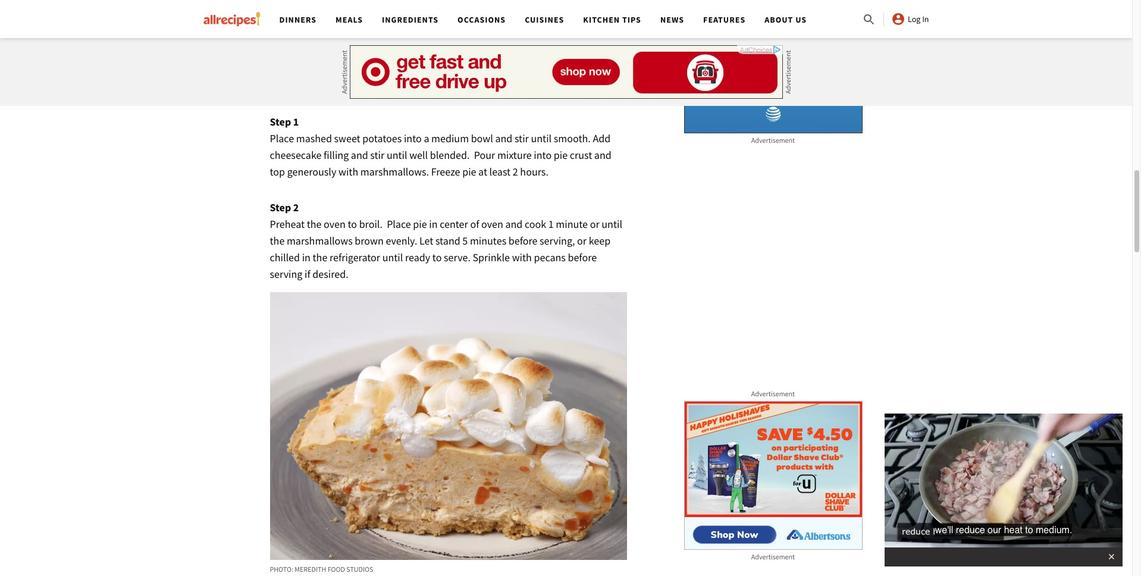 Task type: describe. For each thing, give the bounding box(es) containing it.
news
[[661, 14, 685, 25]]

smooth.
[[554, 132, 591, 145]]

0 horizontal spatial into
[[404, 132, 422, 145]]

dinners
[[280, 14, 317, 25]]

kitchen
[[584, 14, 620, 25]]

1 horizontal spatial in
[[429, 217, 438, 231]]

until down the evenly.
[[383, 251, 403, 264]]

preheat
[[270, 217, 305, 231]]

5
[[463, 234, 468, 248]]

ready
[[405, 251, 431, 264]]

1 vertical spatial stir
[[371, 148, 385, 162]]

0 vertical spatial the
[[307, 217, 322, 231]]

serving,
[[540, 234, 575, 248]]

0 vertical spatial stir
[[515, 132, 529, 145]]

top
[[270, 165, 285, 179]]

1 horizontal spatial or
[[590, 217, 600, 231]]

0 vertical spatial before
[[509, 234, 538, 248]]

ingredients link
[[382, 14, 439, 25]]

until up marshmallows.
[[387, 148, 408, 162]]

place inside 'preheat the oven to broil.  place pie in center of oven and cook 1 minute or until the marshmallows brown evenly. let stand 5 minutes before serving, or keep chilled in the refrigerator until ready to serve. sprinkle with pecans before serving if desired.'
[[387, 217, 411, 231]]

1 horizontal spatial to
[[433, 251, 442, 264]]

cuisines link
[[525, 14, 565, 25]]

kitchen tips
[[584, 14, 642, 25]]

pie inside 'preheat the oven to broil.  place pie in center of oven and cook 1 minute or until the marshmallows brown evenly. let stand 5 minutes before serving, or keep chilled in the refrigerator until ready to serve. sprinkle with pecans before serving if desired.'
[[413, 217, 427, 231]]

(optional)
[[418, 12, 462, 26]]

least
[[490, 165, 511, 179]]

sprinkle
[[473, 251, 510, 264]]

chilled
[[270, 251, 300, 264]]

sweet potato casserole cheesecake wedge with marshmallow topping and graham cracker crust image
[[270, 292, 627, 560]]

until up keep
[[602, 217, 623, 231]]

a
[[424, 132, 430, 145]]

occasions link
[[458, 14, 506, 25]]

meals link
[[336, 14, 363, 25]]

2
[[513, 165, 518, 179]]

pour
[[474, 148, 496, 162]]

potatoes
[[363, 132, 402, 145]]

and up "mixture"
[[496, 132, 513, 145]]

features
[[704, 14, 746, 25]]

let
[[420, 234, 434, 248]]

1 vertical spatial pie
[[463, 165, 477, 179]]

1 vertical spatial the
[[270, 234, 285, 248]]

with inside "place mashed sweet potatoes into a medium bowl and stir until smooth. add cheesecake filling and stir until well blended.  pour mixture into pie crust and top generously with marshmallows. freeze pie at least 2 hours."
[[339, 165, 359, 179]]

0 vertical spatial pecans
[[384, 12, 416, 26]]

place inside "place mashed sweet potatoes into a medium bowl and stir until smooth. add cheesecake filling and stir until well blended.  pour mixture into pie crust and top generously with marshmallows. freeze pie at least 2 hours."
[[270, 132, 294, 145]]

us
[[796, 14, 807, 25]]

cheesecake
[[270, 148, 322, 162]]

and inside 'preheat the oven to broil.  place pie in center of oven and cook 1 minute or until the marshmallows brown evenly. let stand 5 minutes before serving, or keep chilled in the refrigerator until ready to serve. sprinkle with pecans before serving if desired.'
[[506, 217, 523, 231]]

brown
[[355, 234, 384, 248]]

0 vertical spatial to
[[348, 217, 357, 231]]

mashed
[[296, 132, 332, 145]]

chopped
[[343, 12, 382, 26]]

bowl
[[471, 132, 493, 145]]

well
[[410, 148, 428, 162]]

about us link
[[765, 14, 807, 25]]

serving
[[270, 267, 303, 281]]

1 vertical spatial or
[[578, 234, 587, 248]]

desired.
[[313, 267, 349, 281]]

hours.
[[521, 165, 549, 179]]



Task type: vqa. For each thing, say whether or not it's contained in the screenshot.
Personal Website/Blog
no



Task type: locate. For each thing, give the bounding box(es) containing it.
features link
[[704, 14, 746, 25]]

with down filling
[[339, 165, 359, 179]]

stir down the potatoes
[[371, 148, 385, 162]]

0 horizontal spatial oven
[[324, 217, 346, 231]]

0 horizontal spatial to
[[348, 217, 357, 231]]

kitchen tips link
[[584, 14, 642, 25]]

0 vertical spatial with
[[339, 165, 359, 179]]

stir
[[515, 132, 529, 145], [371, 148, 385, 162]]

0 horizontal spatial pecans
[[384, 12, 416, 26]]

generously
[[287, 165, 337, 179]]

1 vertical spatial in
[[302, 251, 311, 264]]

center
[[440, 217, 468, 231]]

0 horizontal spatial or
[[578, 234, 587, 248]]

pecans
[[384, 12, 416, 26], [534, 251, 566, 264]]

at
[[479, 165, 488, 179]]

to right ready
[[433, 251, 442, 264]]

search image
[[863, 12, 877, 27]]

pie up let
[[413, 217, 427, 231]]

pie left at
[[463, 165, 477, 179]]

0 vertical spatial into
[[404, 132, 422, 145]]

the
[[307, 217, 322, 231], [270, 234, 285, 248], [313, 251, 328, 264]]

0 horizontal spatial before
[[509, 234, 538, 248]]

1 horizontal spatial oven
[[482, 217, 504, 231]]

with right 'sprinkle'
[[512, 251, 532, 264]]

in
[[429, 217, 438, 231], [302, 251, 311, 264]]

and down add
[[595, 148, 612, 162]]

and down sweet
[[351, 148, 368, 162]]

0 horizontal spatial pie
[[413, 217, 427, 231]]

place mashed sweet potatoes into a medium bowl and stir until smooth. add cheesecake filling and stir until well blended.  pour mixture into pie crust and top generously with marshmallows. freeze pie at least 2 hours.
[[270, 132, 612, 179]]

0 horizontal spatial in
[[302, 251, 311, 264]]

3 tablespoons chopped pecans (optional)
[[278, 12, 462, 26]]

filling
[[324, 148, 349, 162]]

1 horizontal spatial stir
[[515, 132, 529, 145]]

0 horizontal spatial stir
[[371, 148, 385, 162]]

ingredients
[[382, 14, 439, 25]]

1 horizontal spatial place
[[387, 217, 411, 231]]

oven up minutes
[[482, 217, 504, 231]]

directions
[[270, 68, 365, 94]]

into
[[404, 132, 422, 145], [534, 148, 552, 162]]

log
[[909, 14, 921, 24]]

about us
[[765, 14, 807, 25]]

pecans right chopped
[[384, 12, 416, 26]]

and left cook
[[506, 217, 523, 231]]

0 vertical spatial or
[[590, 217, 600, 231]]

log in link
[[892, 12, 930, 26]]

navigation containing dinners
[[270, 0, 863, 38]]

0 horizontal spatial with
[[339, 165, 359, 179]]

account image
[[892, 12, 906, 26]]

1 horizontal spatial before
[[568, 251, 597, 264]]

log in
[[909, 14, 930, 24]]

cook
[[525, 217, 547, 231]]

with
[[339, 165, 359, 179], [512, 251, 532, 264]]

news link
[[661, 14, 685, 25]]

meredith
[[295, 565, 326, 574]]

pecans down serving,
[[534, 251, 566, 264]]

the up chilled at left top
[[270, 234, 285, 248]]

until
[[531, 132, 552, 145], [387, 148, 408, 162], [602, 217, 623, 231], [383, 251, 403, 264]]

pie
[[554, 148, 568, 162], [463, 165, 477, 179], [413, 217, 427, 231]]

1 vertical spatial before
[[568, 251, 597, 264]]

0 vertical spatial pie
[[554, 148, 568, 162]]

place
[[270, 132, 294, 145], [387, 217, 411, 231]]

marshmallows
[[287, 234, 353, 248]]

with inside 'preheat the oven to broil.  place pie in center of oven and cook 1 minute or until the marshmallows brown evenly. let stand 5 minutes before serving, or keep chilled in the refrigerator until ready to serve. sprinkle with pecans before serving if desired.'
[[512, 251, 532, 264]]

marshmallows.
[[361, 165, 429, 179]]

before
[[509, 234, 538, 248], [568, 251, 597, 264]]

or
[[590, 217, 600, 231], [578, 234, 587, 248]]

or up keep
[[590, 217, 600, 231]]

serve.
[[444, 251, 471, 264]]

1 vertical spatial into
[[534, 148, 552, 162]]

1 vertical spatial to
[[433, 251, 442, 264]]

0 horizontal spatial place
[[270, 132, 294, 145]]

or left keep
[[578, 234, 587, 248]]

tips
[[623, 14, 642, 25]]

1 horizontal spatial with
[[512, 251, 532, 264]]

minutes
[[470, 234, 507, 248]]

2 vertical spatial the
[[313, 251, 328, 264]]

the up marshmallows
[[307, 217, 322, 231]]

1 horizontal spatial pecans
[[534, 251, 566, 264]]

until left smooth.
[[531, 132, 552, 145]]

1 oven from the left
[[324, 217, 346, 231]]

0 vertical spatial place
[[270, 132, 294, 145]]

pecans inside 'preheat the oven to broil.  place pie in center of oven and cook 1 minute or until the marshmallows brown evenly. let stand 5 minutes before serving, or keep chilled in the refrigerator until ready to serve. sprinkle with pecans before serving if desired.'
[[534, 251, 566, 264]]

cuisines
[[525, 14, 565, 25]]

studios
[[347, 565, 374, 574]]

1 vertical spatial place
[[387, 217, 411, 231]]

freeze
[[431, 165, 461, 179]]

2 vertical spatial pie
[[413, 217, 427, 231]]

oven
[[324, 217, 346, 231], [482, 217, 504, 231]]

add
[[593, 132, 611, 145]]

the down marshmallows
[[313, 251, 328, 264]]

crust
[[570, 148, 593, 162]]

and
[[496, 132, 513, 145], [351, 148, 368, 162], [595, 148, 612, 162], [506, 217, 523, 231]]

into left a
[[404, 132, 422, 145]]

0 vertical spatial in
[[429, 217, 438, 231]]

1 vertical spatial pecans
[[534, 251, 566, 264]]

dinners link
[[280, 14, 317, 25]]

oven up marshmallows
[[324, 217, 346, 231]]

sweet
[[334, 132, 361, 145]]

stand
[[436, 234, 461, 248]]

minute
[[556, 217, 588, 231]]

pie left the crust
[[554, 148, 568, 162]]

food
[[328, 565, 345, 574]]

3
[[278, 12, 283, 26]]

tablespoons
[[285, 12, 340, 26]]

1 horizontal spatial pie
[[463, 165, 477, 179]]

if
[[305, 267, 311, 281]]

evenly.
[[386, 234, 418, 248]]

medium
[[432, 132, 469, 145]]

advertisement region
[[684, 0, 863, 133], [350, 45, 783, 99], [684, 401, 863, 550]]

1
[[549, 217, 554, 231]]

1 horizontal spatial into
[[534, 148, 552, 162]]

about
[[765, 14, 794, 25]]

meals
[[336, 14, 363, 25]]

in
[[923, 14, 930, 24]]

home image
[[203, 12, 260, 26]]

keep
[[589, 234, 611, 248]]

meredith food studios
[[295, 565, 374, 574]]

before down keep
[[568, 251, 597, 264]]

to
[[348, 217, 357, 231], [433, 251, 442, 264]]

place up the evenly.
[[387, 217, 411, 231]]

into up hours. in the left top of the page
[[534, 148, 552, 162]]

in up if
[[302, 251, 311, 264]]

preheat the oven to broil.  place pie in center of oven and cook 1 minute or until the marshmallows brown evenly. let stand 5 minutes before serving, or keep chilled in the refrigerator until ready to serve. sprinkle with pecans before serving if desired.
[[270, 217, 623, 281]]

of
[[471, 217, 480, 231]]

refrigerator
[[330, 251, 380, 264]]

occasions
[[458, 14, 506, 25]]

navigation
[[270, 0, 863, 38]]

stir up "mixture"
[[515, 132, 529, 145]]

in up let
[[429, 217, 438, 231]]

mixture
[[498, 148, 532, 162]]

1 vertical spatial with
[[512, 251, 532, 264]]

before down cook
[[509, 234, 538, 248]]

2 horizontal spatial pie
[[554, 148, 568, 162]]

2 oven from the left
[[482, 217, 504, 231]]

place up cheesecake
[[270, 132, 294, 145]]

to up 'brown'
[[348, 217, 357, 231]]



